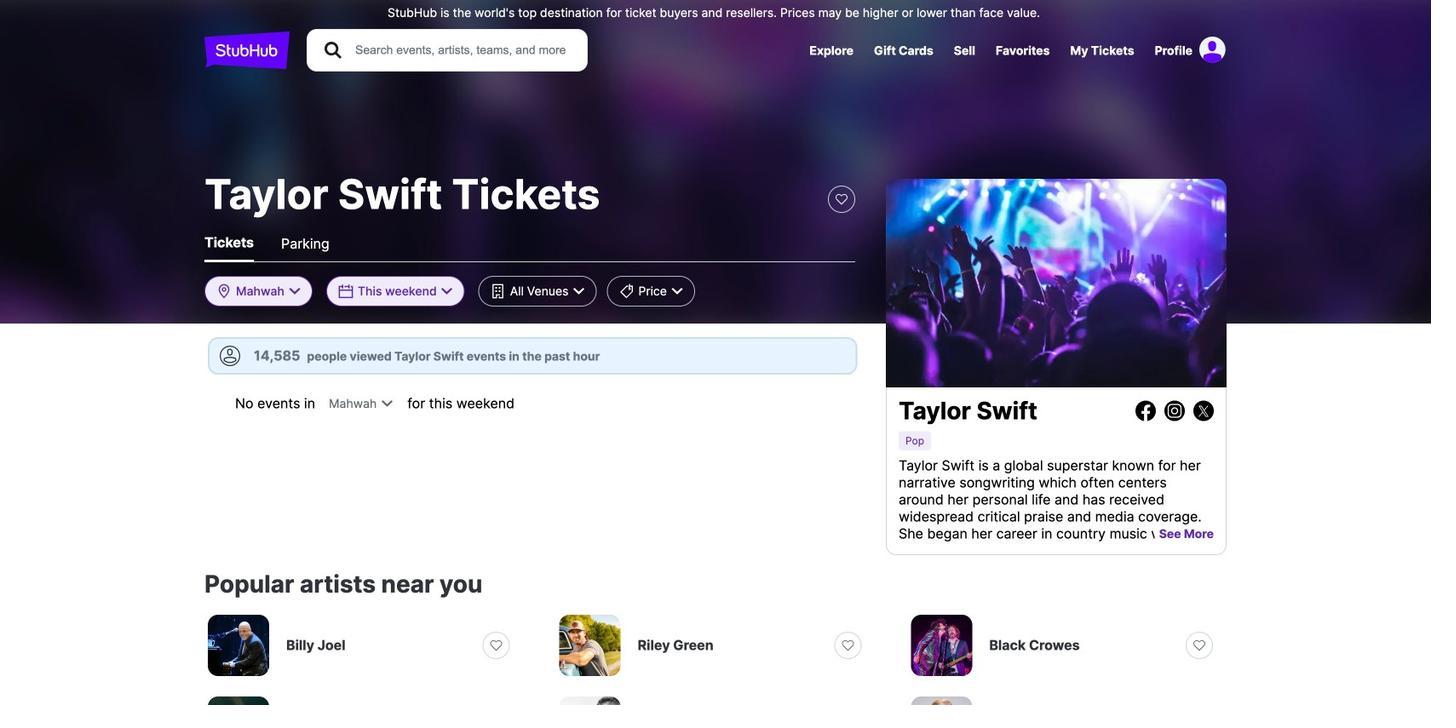 Task type: locate. For each thing, give the bounding box(es) containing it.
None field
[[205, 276, 313, 307], [326, 276, 465, 307], [479, 276, 597, 307], [607, 276, 695, 307], [319, 389, 404, 419], [205, 276, 313, 307], [326, 276, 465, 307], [479, 276, 597, 307], [607, 276, 695, 307], [319, 389, 404, 419]]

view instagram page for taylor swift image
[[1165, 401, 1185, 421]]

Search events, artists, teams, and more field
[[354, 41, 572, 60]]

taylor swift image
[[886, 179, 1227, 388]]



Task type: describe. For each thing, give the bounding box(es) containing it.
view facebook page for taylor swift image
[[1136, 401, 1156, 421]]

stubhub image
[[205, 29, 290, 72]]

view twitter page for taylor swift image
[[1194, 401, 1214, 421]]



Task type: vqa. For each thing, say whether or not it's contained in the screenshot.
second Clear view from the bottom
no



